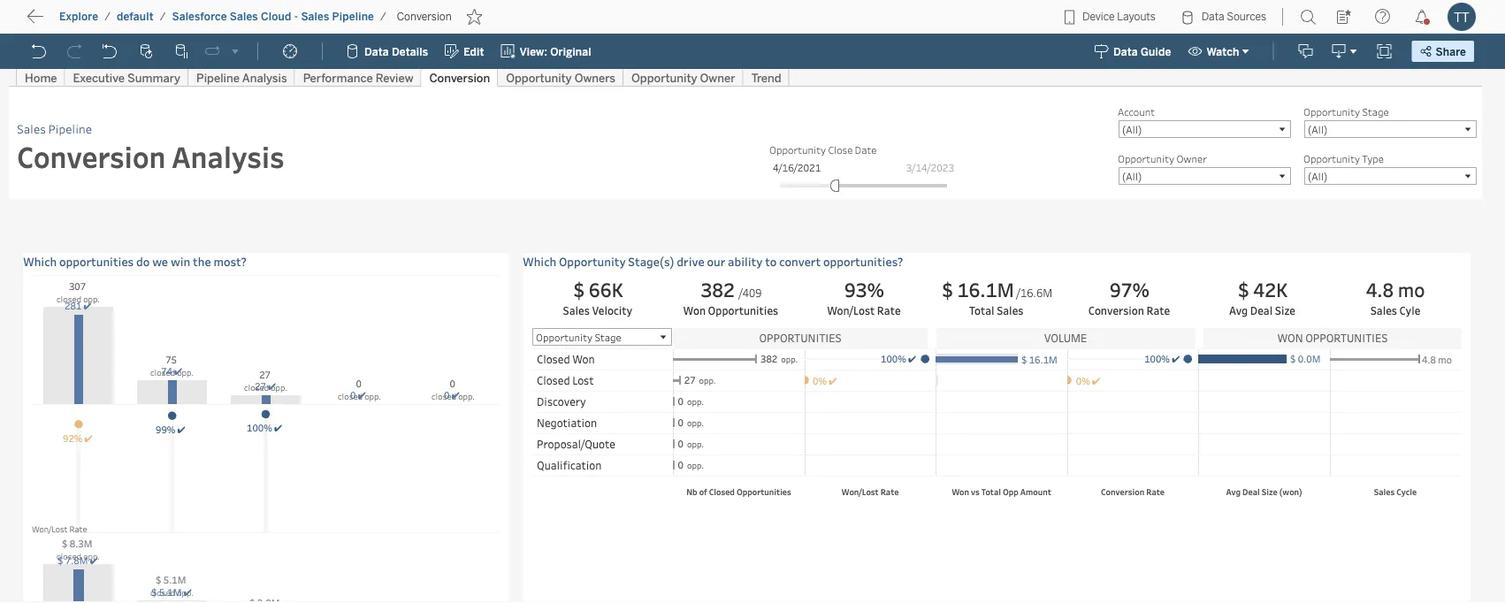 Task type: vqa. For each thing, say whether or not it's contained in the screenshot.
Product Name link
no



Task type: locate. For each thing, give the bounding box(es) containing it.
1 sales from the left
[[230, 10, 258, 23]]

2 horizontal spatial /
[[380, 10, 386, 23]]

0 horizontal spatial /
[[105, 10, 111, 23]]

-
[[294, 10, 298, 23]]

default
[[117, 10, 154, 23]]

/ right to on the top of page
[[105, 10, 111, 23]]

/ right default
[[160, 10, 166, 23]]

explore / default / salesforce sales cloud - sales pipeline /
[[59, 10, 386, 23]]

/ right pipeline
[[380, 10, 386, 23]]

2 sales from the left
[[301, 10, 329, 23]]

sales right -
[[301, 10, 329, 23]]

skip
[[46, 14, 76, 30]]

0 horizontal spatial sales
[[230, 10, 258, 23]]

/
[[105, 10, 111, 23], [160, 10, 166, 23], [380, 10, 386, 23]]

1 horizontal spatial /
[[160, 10, 166, 23]]

sales left cloud
[[230, 10, 258, 23]]

1 horizontal spatial sales
[[301, 10, 329, 23]]

cloud
[[261, 10, 291, 23]]

explore link
[[58, 9, 99, 24]]

3 / from the left
[[380, 10, 386, 23]]

sales
[[230, 10, 258, 23], [301, 10, 329, 23]]



Task type: describe. For each thing, give the bounding box(es) containing it.
2 / from the left
[[160, 10, 166, 23]]

to
[[80, 14, 94, 30]]

skip to content link
[[42, 10, 180, 34]]

default link
[[116, 9, 154, 24]]

skip to content
[[46, 14, 152, 30]]

salesforce sales cloud - sales pipeline link
[[171, 9, 375, 24]]

salesforce
[[172, 10, 227, 23]]

1 / from the left
[[105, 10, 111, 23]]

content
[[97, 14, 152, 30]]

explore
[[59, 10, 98, 23]]

conversion element
[[392, 10, 457, 23]]

conversion
[[397, 10, 452, 23]]

pipeline
[[332, 10, 374, 23]]



